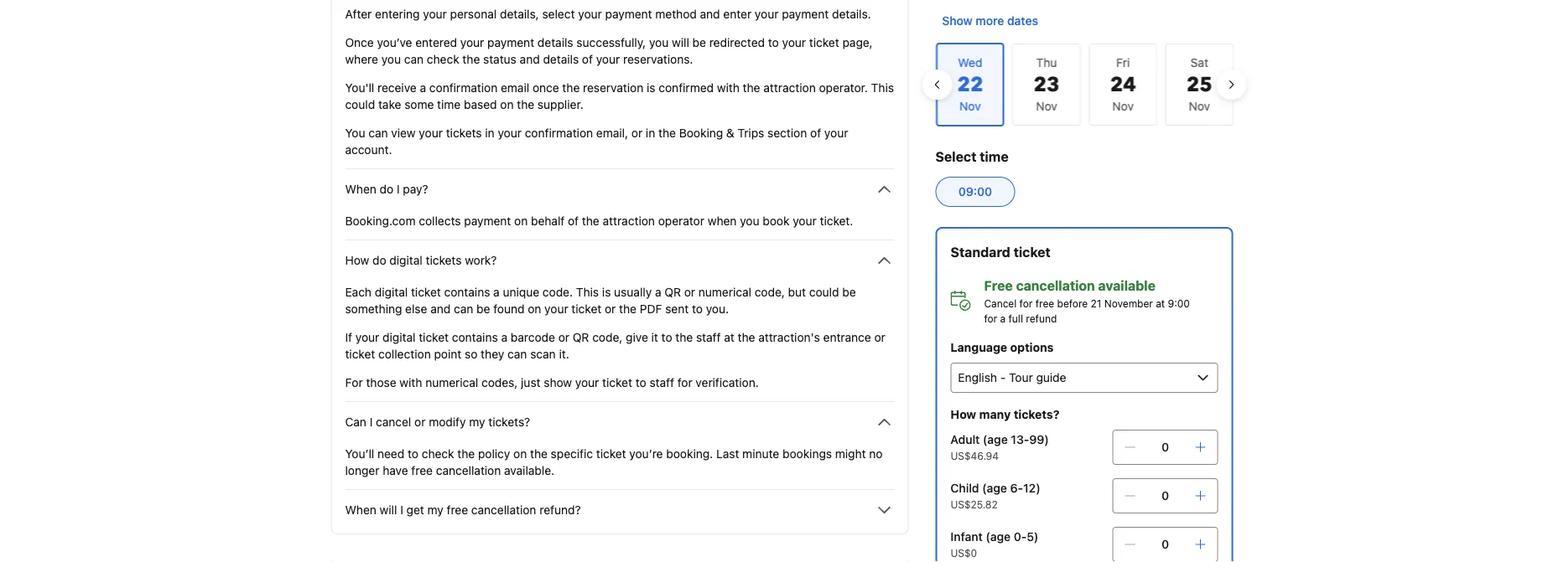 Task type: locate. For each thing, give the bounding box(es) containing it.
1 horizontal spatial be
[[693, 36, 706, 50]]

will inside once you've entered your payment details successfully, you will be redirected to your ticket page, where you can check the status and details of your reservations.
[[672, 36, 690, 50]]

or up it.
[[559, 331, 570, 345]]

tickets down based
[[446, 126, 482, 140]]

cancellation inside you'll need to check the policy on the specific ticket you're booking. last minute bookings might no longer have free cancellation available.
[[436, 464, 501, 478]]

minute
[[743, 448, 780, 461]]

when for when do i pay?
[[345, 182, 377, 196]]

how up each
[[345, 254, 369, 268]]

qr inside the if your digital ticket contains a barcode or qr code, give it to the staff at the attraction's entrance or ticket collection point so they can scan it.
[[573, 331, 589, 345]]

0 vertical spatial i
[[397, 182, 400, 196]]

booking.com
[[345, 214, 416, 228]]

2 vertical spatial 0
[[1162, 538, 1170, 552]]

confirmed
[[659, 81, 714, 95]]

0 vertical spatial check
[[427, 52, 460, 66]]

1 horizontal spatial code,
[[755, 286, 785, 300]]

could
[[345, 98, 375, 112], [810, 286, 839, 300]]

2 vertical spatial and
[[431, 302, 451, 316]]

qr
[[665, 286, 681, 300], [573, 331, 589, 345]]

select
[[542, 7, 575, 21]]

verification.
[[696, 376, 759, 390]]

digital
[[390, 254, 423, 268], [375, 286, 408, 300], [383, 331, 416, 345]]

1 vertical spatial code,
[[593, 331, 623, 345]]

for left verification.
[[678, 376, 693, 390]]

at
[[1156, 298, 1166, 310], [724, 331, 735, 345]]

or inside the you can view your tickets in your confirmation email, or in the booking & trips section of your account.
[[632, 126, 643, 140]]

1 vertical spatial i
[[370, 416, 373, 430]]

specific
[[551, 448, 593, 461]]

tickets?
[[1014, 408, 1060, 422], [489, 416, 530, 430]]

0 vertical spatial be
[[693, 36, 706, 50]]

cancel
[[985, 298, 1017, 310]]

when inside when will i get my free cancellation refund? dropdown button
[[345, 504, 377, 518]]

once
[[533, 81, 559, 95]]

check inside you'll need to check the policy on the specific ticket you're booking. last minute bookings might no longer have free cancellation available.
[[422, 448, 454, 461]]

1 vertical spatial confirmation
[[525, 126, 593, 140]]

nov for 23
[[1036, 99, 1057, 113]]

of inside the you can view your tickets in your confirmation email, or in the booking & trips section of your account.
[[811, 126, 822, 140]]

25
[[1187, 71, 1213, 99]]

(age inside the adult (age 13-99) us$46.94
[[983, 433, 1008, 447]]

is inside you'll receive a confirmation email once the reservation is confirmed with the attraction operator. this could take some time based on the supplier.
[[647, 81, 656, 95]]

or right email,
[[632, 126, 643, 140]]

2 horizontal spatial of
[[811, 126, 822, 140]]

(age for infant
[[986, 531, 1011, 545]]

to inside you'll need to check the policy on the specific ticket you're booking. last minute bookings might no longer have free cancellation available.
[[408, 448, 419, 461]]

0 horizontal spatial and
[[431, 302, 451, 316]]

1 horizontal spatial at
[[1156, 298, 1166, 310]]

0 horizontal spatial free
[[411, 464, 433, 478]]

1 horizontal spatial could
[[810, 286, 839, 300]]

tickets left work?
[[426, 254, 462, 268]]

select
[[936, 149, 977, 165]]

1 vertical spatial is
[[602, 286, 611, 300]]

this right operator.
[[871, 81, 894, 95]]

nov inside fri 24 nov
[[1112, 99, 1134, 113]]

barcode
[[511, 331, 555, 345]]

payment left details.
[[782, 7, 829, 21]]

this inside each digital ticket contains a unique code. this is usually a qr or numerical code, but could be something else and can be found on your ticket or the pdf sent to you.
[[576, 286, 599, 300]]

(age inside child (age 6-12) us$25.82
[[983, 482, 1008, 496]]

0 horizontal spatial in
[[485, 126, 495, 140]]

when do i pay?
[[345, 182, 428, 196]]

0 vertical spatial qr
[[665, 286, 681, 300]]

0
[[1162, 441, 1170, 455], [1162, 490, 1170, 503], [1162, 538, 1170, 552]]

digital inside dropdown button
[[390, 254, 423, 268]]

1 vertical spatial (age
[[983, 482, 1008, 496]]

might
[[836, 448, 866, 461]]

payment up status
[[488, 36, 535, 50]]

when
[[345, 182, 377, 196], [345, 504, 377, 518]]

0 vertical spatial attraction
[[764, 81, 816, 95]]

operator
[[658, 214, 705, 228]]

cancellation down available.
[[471, 504, 537, 518]]

payment
[[605, 7, 652, 21], [782, 7, 829, 21], [488, 36, 535, 50], [464, 214, 511, 228]]

2 horizontal spatial you
[[740, 214, 760, 228]]

i left pay?
[[397, 182, 400, 196]]

1 horizontal spatial attraction
[[764, 81, 816, 95]]

1 horizontal spatial in
[[646, 126, 656, 140]]

in right email,
[[646, 126, 656, 140]]

for down cancel
[[985, 313, 998, 325]]

on
[[500, 98, 514, 112], [514, 214, 528, 228], [528, 302, 541, 316], [514, 448, 527, 461]]

section
[[768, 126, 807, 140]]

the down usually
[[619, 302, 637, 316]]

take
[[378, 98, 401, 112]]

3 0 from the top
[[1162, 538, 1170, 552]]

0 vertical spatial at
[[1156, 298, 1166, 310]]

you
[[649, 36, 669, 50], [382, 52, 401, 66], [740, 214, 760, 228]]

time right select
[[980, 149, 1009, 165]]

digital down booking.com
[[390, 254, 423, 268]]

check down the entered
[[427, 52, 460, 66]]

1 nov from the left
[[1036, 99, 1057, 113]]

digital for your
[[383, 331, 416, 345]]

1 horizontal spatial i
[[397, 182, 400, 196]]

can down barcode
[[508, 348, 527, 362]]

attraction down the when do i pay? dropdown button
[[603, 214, 655, 228]]

i left 'get'
[[400, 504, 403, 518]]

confirmation
[[430, 81, 498, 95], [525, 126, 593, 140]]

nov inside thu 23 nov
[[1036, 99, 1057, 113]]

1 horizontal spatial free
[[447, 504, 468, 518]]

staff down 'you.'
[[696, 331, 721, 345]]

0 vertical spatial cancellation
[[1017, 278, 1096, 294]]

a inside the if your digital ticket contains a barcode or qr code, give it to the staff at the attraction's entrance or ticket collection point so they can scan it.
[[501, 331, 508, 345]]

1 horizontal spatial of
[[582, 52, 593, 66]]

0 vertical spatial with
[[717, 81, 740, 95]]

a up some
[[420, 81, 426, 95]]

in down based
[[485, 126, 495, 140]]

be inside once you've entered your payment details successfully, you will be redirected to your ticket page, where you can check the status and details of your reservations.
[[693, 36, 706, 50]]

the left attraction's
[[738, 331, 756, 345]]

is for this
[[602, 286, 611, 300]]

0 vertical spatial time
[[437, 98, 461, 112]]

free inside dropdown button
[[447, 504, 468, 518]]

my right modify
[[469, 416, 485, 430]]

can inside the you can view your tickets in your confirmation email, or in the booking & trips section of your account.
[[369, 126, 388, 140]]

cancellation down policy
[[436, 464, 501, 478]]

0 vertical spatial confirmation
[[430, 81, 498, 95]]

on down the email at the top of page
[[500, 98, 514, 112]]

0 horizontal spatial my
[[428, 504, 444, 518]]

staff inside the if your digital ticket contains a barcode or qr code, give it to the staff at the attraction's entrance or ticket collection point so they can scan it.
[[696, 331, 721, 345]]

0 vertical spatial could
[[345, 98, 375, 112]]

could right "but"
[[810, 286, 839, 300]]

and
[[700, 7, 720, 21], [520, 52, 540, 66], [431, 302, 451, 316]]

attraction's
[[759, 331, 820, 345]]

qr up sent
[[665, 286, 681, 300]]

1 when from the top
[[345, 182, 377, 196]]

to
[[768, 36, 779, 50], [692, 302, 703, 316], [662, 331, 673, 345], [636, 376, 647, 390], [408, 448, 419, 461]]

1 vertical spatial contains
[[452, 331, 498, 345]]

for for with
[[678, 376, 693, 390]]

is down reservations.
[[647, 81, 656, 95]]

1 horizontal spatial you
[[649, 36, 669, 50]]

if
[[345, 331, 352, 345]]

point
[[434, 348, 462, 362]]

(age left 0-
[[986, 531, 1011, 545]]

0 horizontal spatial will
[[380, 504, 397, 518]]

0 horizontal spatial tickets?
[[489, 416, 530, 430]]

1 horizontal spatial and
[[520, 52, 540, 66]]

time inside you'll receive a confirmation email once the reservation is confirmed with the attraction operator. this could take some time based on the supplier.
[[437, 98, 461, 112]]

2 0 from the top
[[1162, 490, 1170, 503]]

ticket inside you'll need to check the policy on the specific ticket you're booking. last minute bookings might no longer have free cancellation available.
[[596, 448, 626, 461]]

payment inside once you've entered your payment details successfully, you will be redirected to your ticket page, where you can check the status and details of your reservations.
[[488, 36, 535, 50]]

0 horizontal spatial of
[[568, 214, 579, 228]]

will left 'get'
[[380, 504, 397, 518]]

booking.com collects payment on behalf of the attraction operator when you book your ticket.
[[345, 214, 854, 228]]

0 vertical spatial how
[[345, 254, 369, 268]]

on down unique in the left of the page
[[528, 302, 541, 316]]

nov for 25
[[1189, 99, 1210, 113]]

scan
[[530, 348, 556, 362]]

free inside the free cancellation available cancel for free before 21 november at 9:00 for a full refund
[[1036, 298, 1055, 310]]

nov down 25
[[1189, 99, 1210, 113]]

you down you've
[[382, 52, 401, 66]]

code.
[[543, 286, 573, 300]]

free
[[985, 278, 1013, 294]]

0 horizontal spatial is
[[602, 286, 611, 300]]

1 horizontal spatial will
[[672, 36, 690, 50]]

qr inside each digital ticket contains a unique code. this is usually a qr or numerical code, but could be something else and can be found on your ticket or the pdf sent to you.
[[665, 286, 681, 300]]

1 horizontal spatial for
[[985, 313, 998, 325]]

of inside once you've entered your payment details successfully, you will be redirected to your ticket page, where you can check the status and details of your reservations.
[[582, 52, 593, 66]]

free for will
[[447, 504, 468, 518]]

for for available
[[985, 313, 998, 325]]

1 vertical spatial time
[[980, 149, 1009, 165]]

1 vertical spatial of
[[811, 126, 822, 140]]

or
[[632, 126, 643, 140], [684, 286, 696, 300], [605, 302, 616, 316], [559, 331, 570, 345], [875, 331, 886, 345], [415, 416, 426, 430]]

numerical up 'you.'
[[699, 286, 752, 300]]

in
[[485, 126, 495, 140], [646, 126, 656, 140]]

can inside once you've entered your payment details successfully, you will be redirected to your ticket page, where you can check the status and details of your reservations.
[[404, 52, 424, 66]]

0 horizontal spatial time
[[437, 98, 461, 112]]

child
[[951, 482, 980, 496]]

0 vertical spatial do
[[380, 182, 394, 196]]

be down method
[[693, 36, 706, 50]]

adult (age 13-99) us$46.94
[[951, 433, 1049, 462]]

1 horizontal spatial confirmation
[[525, 126, 593, 140]]

with
[[717, 81, 740, 95], [400, 376, 422, 390]]

at down 'you.'
[[724, 331, 735, 345]]

1 0 from the top
[[1162, 441, 1170, 455]]

do
[[380, 182, 394, 196], [373, 254, 386, 268]]

(age inside infant (age 0-5) us$0
[[986, 531, 1011, 545]]

can inside the if your digital ticket contains a barcode or qr code, give it to the staff at the attraction's entrance or ticket collection point so they can scan it.
[[508, 348, 527, 362]]

with down the collection
[[400, 376, 422, 390]]

booking.
[[666, 448, 713, 461]]

you'll receive a confirmation email once the reservation is confirmed with the attraction operator. this could take some time based on the supplier.
[[345, 81, 894, 112]]

2 horizontal spatial be
[[843, 286, 856, 300]]

the inside once you've entered your payment details successfully, you will be redirected to your ticket page, where you can check the status and details of your reservations.
[[463, 52, 480, 66]]

your right book
[[793, 214, 817, 228]]

1 vertical spatial cancellation
[[436, 464, 501, 478]]

region
[[922, 36, 1247, 133]]

code, left "give"
[[593, 331, 623, 345]]

when up booking.com
[[345, 182, 377, 196]]

9:00
[[1168, 298, 1191, 310]]

2 vertical spatial for
[[678, 376, 693, 390]]

do left pay?
[[380, 182, 394, 196]]

standard
[[951, 245, 1011, 261]]

refund
[[1026, 313, 1057, 325]]

the left policy
[[458, 448, 475, 461]]

2 vertical spatial cancellation
[[471, 504, 537, 518]]

nov inside the sat 25 nov
[[1189, 99, 1210, 113]]

1 horizontal spatial is
[[647, 81, 656, 95]]

of
[[582, 52, 593, 66], [811, 126, 822, 140], [568, 214, 579, 228]]

99)
[[1030, 433, 1049, 447]]

0 vertical spatial will
[[672, 36, 690, 50]]

thu
[[1036, 56, 1057, 70]]

language options
[[951, 341, 1054, 355]]

0 vertical spatial of
[[582, 52, 593, 66]]

ticket up else
[[411, 286, 441, 300]]

to right it
[[662, 331, 673, 345]]

2 when from the top
[[345, 504, 377, 518]]

code, left "but"
[[755, 286, 785, 300]]

details.
[[832, 7, 872, 21]]

0 vertical spatial contains
[[444, 286, 490, 300]]

0 horizontal spatial could
[[345, 98, 375, 112]]

tickets inside dropdown button
[[426, 254, 462, 268]]

a inside the free cancellation available cancel for free before 21 november at 9:00 for a full refund
[[1001, 313, 1006, 325]]

do down booking.com
[[373, 254, 386, 268]]

2 vertical spatial of
[[568, 214, 579, 228]]

a inside you'll receive a confirmation email once the reservation is confirmed with the attraction operator. this could take some time based on the supplier.
[[420, 81, 426, 95]]

2 vertical spatial be
[[477, 302, 490, 316]]

0 vertical spatial and
[[700, 7, 720, 21]]

to down the if your digital ticket contains a barcode or qr code, give it to the staff at the attraction's entrance or ticket collection point so they can scan it.
[[636, 376, 647, 390]]

to inside the if your digital ticket contains a barcode or qr code, give it to the staff at the attraction's entrance or ticket collection point so they can scan it.
[[662, 331, 673, 345]]

2 vertical spatial digital
[[383, 331, 416, 345]]

policy
[[478, 448, 510, 461]]

do inside dropdown button
[[380, 182, 394, 196]]

after
[[345, 7, 372, 21]]

thu 23 nov
[[1034, 56, 1060, 113]]

your down successfully,
[[596, 52, 620, 66]]

1 horizontal spatial numerical
[[699, 286, 752, 300]]

and right status
[[520, 52, 540, 66]]

can up account. on the left top of page
[[369, 126, 388, 140]]

i
[[397, 182, 400, 196], [370, 416, 373, 430], [400, 504, 403, 518]]

a up they on the bottom left of the page
[[501, 331, 508, 345]]

tickets? up 99)
[[1014, 408, 1060, 422]]

check
[[427, 52, 460, 66], [422, 448, 454, 461]]

0 horizontal spatial this
[[576, 286, 599, 300]]

when inside dropdown button
[[345, 182, 377, 196]]

how inside dropdown button
[[345, 254, 369, 268]]

will up reservations.
[[672, 36, 690, 50]]

digital inside the if your digital ticket contains a barcode or qr code, give it to the staff at the attraction's entrance or ticket collection point so they can scan it.
[[383, 331, 416, 345]]

the down the email at the top of page
[[517, 98, 535, 112]]

is inside each digital ticket contains a unique code. this is usually a qr or numerical code, but could be something else and can be found on your ticket or the pdf sent to you.
[[602, 286, 611, 300]]

can i cancel or modify my tickets? button
[[345, 413, 895, 433]]

or inside dropdown button
[[415, 416, 426, 430]]

1 vertical spatial attraction
[[603, 214, 655, 228]]

on inside each digital ticket contains a unique code. this is usually a qr or numerical code, but could be something else and can be found on your ticket or the pdf sent to you.
[[528, 302, 541, 316]]

1 vertical spatial how
[[951, 408, 977, 422]]

contains inside the if your digital ticket contains a barcode or qr code, give it to the staff at the attraction's entrance or ticket collection point so they can scan it.
[[452, 331, 498, 345]]

my
[[469, 416, 485, 430], [428, 504, 444, 518]]

details down "select"
[[538, 36, 574, 50]]

confirmation up based
[[430, 81, 498, 95]]

staff down it
[[650, 376, 675, 390]]

2 horizontal spatial nov
[[1189, 99, 1210, 113]]

free
[[1036, 298, 1055, 310], [411, 464, 433, 478], [447, 504, 468, 518]]

the up available.
[[530, 448, 548, 461]]

qr down each digital ticket contains a unique code. this is usually a qr or numerical code, but could be something else and can be found on your ticket or the pdf sent to you.
[[573, 331, 589, 345]]

with inside how do digital tickets work? element
[[400, 376, 422, 390]]

attraction up the section
[[764, 81, 816, 95]]

1 vertical spatial could
[[810, 286, 839, 300]]

i inside dropdown button
[[397, 182, 400, 196]]

it
[[652, 331, 659, 345]]

0 horizontal spatial confirmation
[[430, 81, 498, 95]]

show more dates button
[[936, 6, 1045, 36]]

ticket down the if your digital ticket contains a barcode or qr code, give it to the staff at the attraction's entrance or ticket collection point so they can scan it.
[[603, 376, 633, 390]]

ticket down code.
[[572, 302, 602, 316]]

1 horizontal spatial time
[[980, 149, 1009, 165]]

1 in from the left
[[485, 126, 495, 140]]

1 vertical spatial tickets
[[426, 254, 462, 268]]

contains down work?
[[444, 286, 490, 300]]

2 vertical spatial free
[[447, 504, 468, 518]]

i right can
[[370, 416, 373, 430]]

can inside each digital ticket contains a unique code. this is usually a qr or numerical code, but could be something else and can be found on your ticket or the pdf sent to you.
[[454, 302, 474, 316]]

1 vertical spatial my
[[428, 504, 444, 518]]

0 horizontal spatial with
[[400, 376, 422, 390]]

of right the section
[[811, 126, 822, 140]]

2 vertical spatial (age
[[986, 531, 1011, 545]]

when do i pay? button
[[345, 180, 895, 200]]

and right else
[[431, 302, 451, 316]]

once
[[345, 36, 374, 50]]

for inside how do digital tickets work? element
[[678, 376, 693, 390]]

us$46.94
[[951, 451, 999, 462]]

the
[[463, 52, 480, 66], [563, 81, 580, 95], [743, 81, 761, 95], [517, 98, 535, 112], [659, 126, 676, 140], [582, 214, 600, 228], [619, 302, 637, 316], [676, 331, 693, 345], [738, 331, 756, 345], [458, 448, 475, 461], [530, 448, 548, 461]]

for up full
[[1020, 298, 1033, 310]]

2 nov from the left
[[1112, 99, 1134, 113]]

2 vertical spatial i
[[400, 504, 403, 518]]

1 horizontal spatial how
[[951, 408, 977, 422]]

when will i get my free cancellation refund?
[[345, 504, 581, 518]]

0 horizontal spatial you
[[382, 52, 401, 66]]

be left found
[[477, 302, 490, 316]]

free inside you'll need to check the policy on the specific ticket you're booking. last minute bookings might no longer have free cancellation available.
[[411, 464, 433, 478]]

reservation
[[583, 81, 644, 95]]

0 vertical spatial details
[[538, 36, 574, 50]]

you up reservations.
[[649, 36, 669, 50]]

book
[[763, 214, 790, 228]]

work?
[[465, 254, 497, 268]]

1 vertical spatial will
[[380, 504, 397, 518]]

free right 'get'
[[447, 504, 468, 518]]

for
[[1020, 298, 1033, 310], [985, 313, 998, 325], [678, 376, 693, 390]]

us$25.82
[[951, 499, 998, 511]]

before
[[1058, 298, 1088, 310]]

at inside the if your digital ticket contains a barcode or qr code, give it to the staff at the attraction's entrance or ticket collection point so they can scan it.
[[724, 331, 735, 345]]

1 vertical spatial 0
[[1162, 490, 1170, 503]]

0 vertical spatial (age
[[983, 433, 1008, 447]]

0 vertical spatial staff
[[696, 331, 721, 345]]

of right 'behalf'
[[568, 214, 579, 228]]

available.
[[504, 464, 555, 478]]

is for reservation
[[647, 81, 656, 95]]

1 vertical spatial and
[[520, 52, 540, 66]]

cancellation
[[1017, 278, 1096, 294], [436, 464, 501, 478], [471, 504, 537, 518]]

digital for do
[[390, 254, 423, 268]]

your right if
[[356, 331, 379, 345]]

0 vertical spatial this
[[871, 81, 894, 95]]

can down you've
[[404, 52, 424, 66]]

contains up so
[[452, 331, 498, 345]]

or right cancel
[[415, 416, 426, 430]]

3 nov from the left
[[1189, 99, 1210, 113]]

1 vertical spatial at
[[724, 331, 735, 345]]

(age left 6-
[[983, 482, 1008, 496]]

usually
[[614, 286, 652, 300]]

0 for adult (age 13-99)
[[1162, 441, 1170, 455]]

refund?
[[540, 504, 581, 518]]

1 vertical spatial do
[[373, 254, 386, 268]]

1 vertical spatial with
[[400, 376, 422, 390]]

last
[[717, 448, 740, 461]]

ticket left page,
[[810, 36, 840, 50]]

0 vertical spatial code,
[[755, 286, 785, 300]]

of down successfully,
[[582, 52, 593, 66]]

infant (age 0-5) us$0
[[951, 531, 1039, 560]]

you left book
[[740, 214, 760, 228]]

0 horizontal spatial at
[[724, 331, 735, 345]]

confirmation inside the you can view your tickets in your confirmation email, or in the booking & trips section of your account.
[[525, 126, 593, 140]]

1 vertical spatial qr
[[573, 331, 589, 345]]

more
[[976, 14, 1005, 28]]

confirmation down supplier.
[[525, 126, 593, 140]]

at left the 9:00
[[1156, 298, 1166, 310]]

do inside dropdown button
[[373, 254, 386, 268]]

and inside each digital ticket contains a unique code. this is usually a qr or numerical code, but could be something else and can be found on your ticket or the pdf sent to you.
[[431, 302, 451, 316]]

code, inside the if your digital ticket contains a barcode or qr code, give it to the staff at the attraction's entrance or ticket collection point so they can scan it.
[[593, 331, 623, 345]]

is left usually
[[602, 286, 611, 300]]

free up refund
[[1036, 298, 1055, 310]]

0 horizontal spatial for
[[678, 376, 693, 390]]

to inside each digital ticket contains a unique code. this is usually a qr or numerical code, but could be something else and can be found on your ticket or the pdf sent to you.
[[692, 302, 703, 316]]

1 horizontal spatial nov
[[1112, 99, 1134, 113]]

and left enter
[[700, 7, 720, 21]]

give
[[626, 331, 648, 345]]

1 horizontal spatial staff
[[696, 331, 721, 345]]



Task type: vqa. For each thing, say whether or not it's contained in the screenshot.


Task type: describe. For each thing, give the bounding box(es) containing it.
sat
[[1191, 56, 1209, 70]]

the up supplier.
[[563, 81, 580, 95]]

found
[[494, 302, 525, 316]]

1 vertical spatial staff
[[650, 376, 675, 390]]

could inside each digital ticket contains a unique code. this is usually a qr or numerical code, but could be something else and can be found on your ticket or the pdf sent to you.
[[810, 286, 839, 300]]

so
[[465, 348, 478, 362]]

cancellation inside when will i get my free cancellation refund? dropdown button
[[471, 504, 537, 518]]

account.
[[345, 143, 392, 157]]

09:00
[[959, 185, 993, 199]]

region containing 23
[[922, 36, 1247, 133]]

your up the entered
[[423, 7, 447, 21]]

do for how
[[373, 254, 386, 268]]

i for do
[[397, 182, 400, 196]]

the inside the you can view your tickets in your confirmation email, or in the booking & trips section of your account.
[[659, 126, 676, 140]]

0 for infant (age 0-5)
[[1162, 538, 1170, 552]]

can i cancel or modify my tickets?
[[345, 416, 530, 430]]

your inside each digital ticket contains a unique code. this is usually a qr or numerical code, but could be something else and can be found on your ticket or the pdf sent to you.
[[545, 302, 569, 316]]

full
[[1009, 313, 1024, 325]]

the up trips at the left top of page
[[743, 81, 761, 95]]

the inside each digital ticket contains a unique code. this is usually a qr or numerical code, but could be something else and can be found on your ticket or the pdf sent to you.
[[619, 302, 637, 316]]

1 vertical spatial details
[[543, 52, 579, 66]]

when
[[708, 214, 737, 228]]

on left 'behalf'
[[514, 214, 528, 228]]

ticket down if
[[345, 348, 375, 362]]

november
[[1105, 298, 1154, 310]]

how many tickets?
[[951, 408, 1060, 422]]

but
[[788, 286, 806, 300]]

you can view your tickets in your confirmation email, or in the booking & trips section of your account.
[[345, 126, 849, 157]]

tickets inside the you can view your tickets in your confirmation email, or in the booking & trips section of your account.
[[446, 126, 482, 140]]

23
[[1034, 71, 1060, 99]]

2 vertical spatial you
[[740, 214, 760, 228]]

your right "select"
[[578, 7, 602, 21]]

2 horizontal spatial and
[[700, 7, 720, 21]]

infant
[[951, 531, 983, 545]]

at inside the free cancellation available cancel for free before 21 november at 9:00 for a full refund
[[1156, 298, 1166, 310]]

attraction inside you'll receive a confirmation email once the reservation is confirmed with the attraction operator. this could take some time based on the supplier.
[[764, 81, 816, 95]]

when for when will i get my free cancellation refund?
[[345, 504, 377, 518]]

if your digital ticket contains a barcode or qr code, give it to the staff at the attraction's entrance or ticket collection point so they can scan it.
[[345, 331, 886, 362]]

0 horizontal spatial attraction
[[603, 214, 655, 228]]

your right enter
[[755, 7, 779, 21]]

you'll
[[345, 448, 374, 461]]

page,
[[843, 36, 873, 50]]

and inside once you've entered your payment details successfully, you will be redirected to your ticket page, where you can check the status and details of your reservations.
[[520, 52, 540, 66]]

standard ticket
[[951, 245, 1051, 261]]

each digital ticket contains a unique code. this is usually a qr or numerical code, but could be something else and can be found on your ticket or the pdf sent to you.
[[345, 286, 856, 316]]

once you've entered your payment details successfully, you will be redirected to your ticket page, where you can check the status and details of your reservations.
[[345, 36, 873, 66]]

select time
[[936, 149, 1009, 165]]

13-
[[1011, 433, 1030, 447]]

behalf
[[531, 214, 565, 228]]

2 in from the left
[[646, 126, 656, 140]]

contains inside each digital ticket contains a unique code. this is usually a qr or numerical code, but could be something else and can be found on your ticket or the pdf sent to you.
[[444, 286, 490, 300]]

have
[[383, 464, 408, 478]]

need
[[378, 448, 405, 461]]

you.
[[706, 302, 729, 316]]

email,
[[596, 126, 628, 140]]

free for cancellation
[[1036, 298, 1055, 310]]

language
[[951, 341, 1008, 355]]

numerical inside each digital ticket contains a unique code. this is usually a qr or numerical code, but could be something else and can be found on your ticket or the pdf sent to you.
[[699, 286, 752, 300]]

us$0
[[951, 548, 978, 560]]

receive
[[378, 81, 417, 95]]

collection
[[378, 348, 431, 362]]

show more dates
[[943, 14, 1039, 28]]

check inside once you've entered your payment details successfully, you will be redirected to your ticket page, where you can check the status and details of your reservations.
[[427, 52, 460, 66]]

fri 24 nov
[[1110, 56, 1136, 113]]

your down operator.
[[825, 126, 849, 140]]

operator.
[[819, 81, 868, 95]]

many
[[980, 408, 1011, 422]]

0 vertical spatial my
[[469, 416, 485, 430]]

reservations.
[[623, 52, 693, 66]]

something
[[345, 302, 402, 316]]

adult
[[951, 433, 980, 447]]

can
[[345, 416, 367, 430]]

longer
[[345, 464, 380, 478]]

your right the redirected
[[782, 36, 806, 50]]

dates
[[1008, 14, 1039, 28]]

or up sent
[[684, 286, 696, 300]]

your right view
[[419, 126, 443, 140]]

will inside dropdown button
[[380, 504, 397, 518]]

view
[[391, 126, 416, 140]]

with inside you'll receive a confirmation email once the reservation is confirmed with the attraction operator. this could take some time based on the supplier.
[[717, 81, 740, 95]]

how for how many tickets?
[[951, 408, 977, 422]]

you'll need to check the policy on the specific ticket you're booking. last minute bookings might no longer have free cancellation available.
[[345, 448, 883, 478]]

confirmation inside you'll receive a confirmation email once the reservation is confirmed with the attraction operator. this could take some time based on the supplier.
[[430, 81, 498, 95]]

show
[[544, 376, 572, 390]]

how do digital tickets work?
[[345, 254, 497, 268]]

trips
[[738, 126, 765, 140]]

booking
[[679, 126, 723, 140]]

modify
[[429, 416, 466, 430]]

your inside the if your digital ticket contains a barcode or qr code, give it to the staff at the attraction's entrance or ticket collection point so they can scan it.
[[356, 331, 379, 345]]

you're
[[630, 448, 663, 461]]

collects
[[419, 214, 461, 228]]

fri
[[1116, 56, 1130, 70]]

supplier.
[[538, 98, 584, 112]]

1 horizontal spatial tickets?
[[1014, 408, 1060, 422]]

payment up successfully,
[[605, 7, 652, 21]]

get
[[407, 504, 424, 518]]

the down sent
[[676, 331, 693, 345]]

your down the email at the top of page
[[498, 126, 522, 140]]

nov for 24
[[1112, 99, 1134, 113]]

21
[[1091, 298, 1102, 310]]

available
[[1099, 278, 1156, 294]]

a up found
[[494, 286, 500, 300]]

based
[[464, 98, 497, 112]]

on inside you'll receive a confirmation email once the reservation is confirmed with the attraction operator. this could take some time based on the supplier.
[[500, 98, 514, 112]]

no
[[870, 448, 883, 461]]

the right 'behalf'
[[582, 214, 600, 228]]

redirected
[[710, 36, 765, 50]]

or right the entrance
[[875, 331, 886, 345]]

status
[[483, 52, 517, 66]]

how for how do digital tickets work?
[[345, 254, 369, 268]]

on inside you'll need to check the policy on the specific ticket you're booking. last minute bookings might no longer have free cancellation available.
[[514, 448, 527, 461]]

0 horizontal spatial be
[[477, 302, 490, 316]]

tickets? inside dropdown button
[[489, 416, 530, 430]]

payment up work?
[[464, 214, 511, 228]]

digital inside each digital ticket contains a unique code. this is usually a qr or numerical code, but could be something else and can be found on your ticket or the pdf sent to you.
[[375, 286, 408, 300]]

code, inside each digital ticket contains a unique code. this is usually a qr or numerical code, but could be something else and can be found on your ticket or the pdf sent to you.
[[755, 286, 785, 300]]

1 vertical spatial be
[[843, 286, 856, 300]]

cancel
[[376, 416, 411, 430]]

(age for adult
[[983, 433, 1008, 447]]

0 for child (age 6-12)
[[1162, 490, 1170, 503]]

after entering your personal details, select your payment method and enter your payment details.
[[345, 7, 872, 21]]

entrance
[[824, 331, 872, 345]]

for those with numerical codes, just show your ticket to staff for verification.
[[345, 376, 759, 390]]

0 horizontal spatial i
[[370, 416, 373, 430]]

1 vertical spatial you
[[382, 52, 401, 66]]

or down usually
[[605, 302, 616, 316]]

options
[[1011, 341, 1054, 355]]

they
[[481, 348, 505, 362]]

a up pdf
[[655, 286, 662, 300]]

this inside you'll receive a confirmation email once the reservation is confirmed with the attraction operator. this could take some time based on the supplier.
[[871, 81, 894, 95]]

to inside once you've entered your payment details successfully, you will be redirected to your ticket page, where you can check the status and details of your reservations.
[[768, 36, 779, 50]]

could inside you'll receive a confirmation email once the reservation is confirmed with the attraction operator. this could take some time based on the supplier.
[[345, 98, 375, 112]]

your down personal
[[461, 36, 484, 50]]

2 horizontal spatial for
[[1020, 298, 1033, 310]]

0 vertical spatial you
[[649, 36, 669, 50]]

enter
[[724, 7, 752, 21]]

ticket up point
[[419, 331, 449, 345]]

your right show
[[575, 376, 599, 390]]

ticket inside once you've entered your payment details successfully, you will be redirected to your ticket page, where you can check the status and details of your reservations.
[[810, 36, 840, 50]]

those
[[366, 376, 397, 390]]

details,
[[500, 7, 539, 21]]

do for when
[[380, 182, 394, 196]]

1 vertical spatial numerical
[[426, 376, 478, 390]]

(age for child
[[983, 482, 1008, 496]]

i for will
[[400, 504, 403, 518]]

you've
[[377, 36, 412, 50]]

entered
[[416, 36, 457, 50]]

how do digital tickets work? element
[[345, 271, 895, 392]]

successfully,
[[577, 36, 646, 50]]

0-
[[1014, 531, 1027, 545]]

ticket right standard
[[1014, 245, 1051, 261]]

cancellation inside the free cancellation available cancel for free before 21 november at 9:00 for a full refund
[[1017, 278, 1096, 294]]



